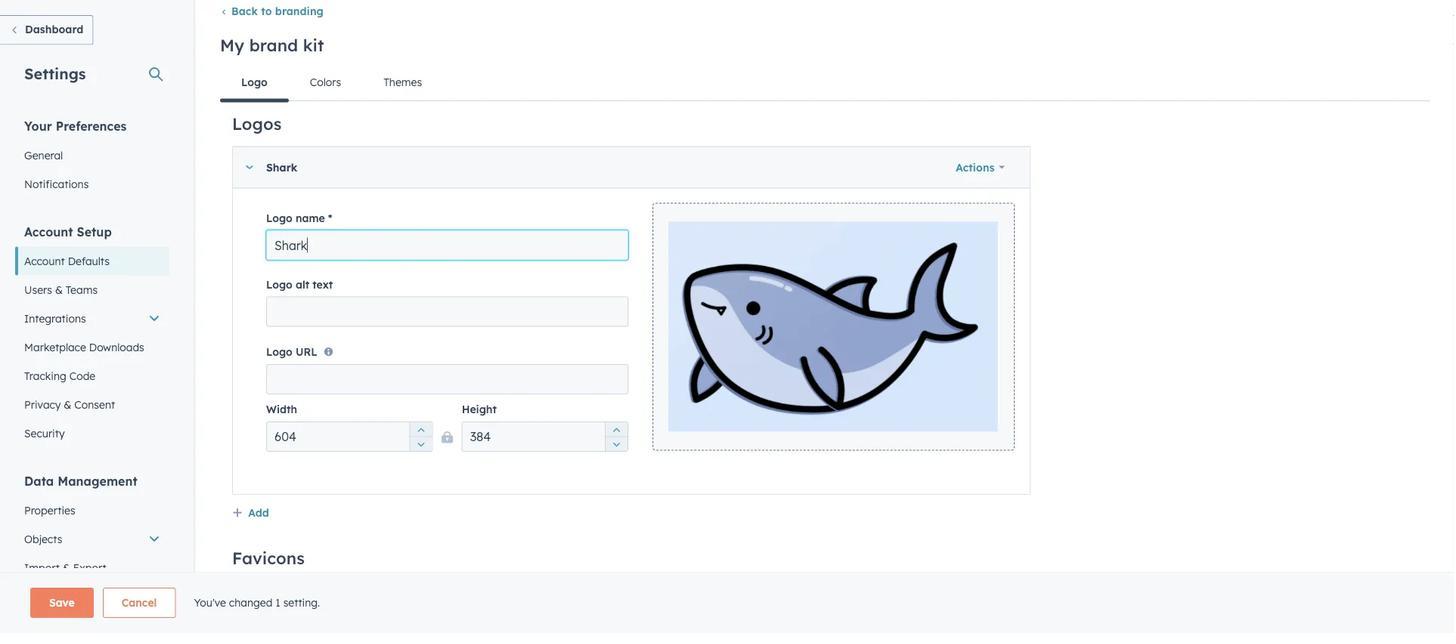 Task type: locate. For each thing, give the bounding box(es) containing it.
0 horizontal spatial group
[[409, 422, 432, 452]]

your
[[24, 118, 52, 133]]

your preferences
[[24, 118, 127, 133]]

0 vertical spatial &
[[55, 283, 63, 296]]

2 vertical spatial &
[[63, 561, 70, 575]]

add button for favicons
[[232, 608, 269, 627]]

0 vertical spatial account
[[24, 224, 73, 239]]

1 vertical spatial add button
[[232, 608, 269, 627]]

add button
[[232, 504, 269, 523], [232, 608, 269, 627]]

1 horizontal spatial group
[[605, 422, 628, 452]]

& inside data management "element"
[[63, 561, 70, 575]]

logo
[[241, 76, 268, 89], [266, 211, 292, 225], [266, 278, 292, 291], [266, 345, 292, 359]]

1
[[275, 597, 280, 610]]

account defaults
[[24, 254, 110, 268]]

brand
[[249, 34, 298, 55]]

account for account setup
[[24, 224, 73, 239]]

1 group from the left
[[409, 422, 432, 452]]

data
[[24, 474, 54, 489]]

0 vertical spatial add button
[[232, 504, 269, 523]]

kit
[[303, 34, 324, 55]]

logo left name
[[266, 211, 292, 225]]

Height text field
[[462, 422, 628, 452]]

defaults
[[68, 254, 110, 268]]

logos
[[232, 113, 282, 134]]

2 group from the left
[[605, 422, 628, 452]]

logo left url on the left bottom of the page
[[266, 345, 292, 359]]

integrations button
[[15, 304, 169, 333]]

logo url
[[266, 345, 317, 359]]

& right users
[[55, 283, 63, 296]]

logo for logo alt text
[[266, 278, 292, 291]]

data management element
[[15, 473, 169, 611]]

logo left alt
[[266, 278, 292, 291]]

account up 'account defaults'
[[24, 224, 73, 239]]

import & export link
[[15, 554, 169, 583]]

changed
[[229, 597, 272, 610]]

notifications
[[24, 177, 89, 191]]

properties
[[24, 504, 75, 517]]

to
[[261, 4, 272, 17]]

1 vertical spatial &
[[64, 398, 71, 411]]

Logo URL text field
[[266, 364, 628, 395]]

privacy & consent
[[24, 398, 115, 411]]

back to branding button
[[220, 4, 324, 17]]

2 add button from the top
[[232, 608, 269, 627]]

add
[[248, 506, 269, 520], [248, 610, 269, 623]]

code
[[69, 369, 95, 383]]

objects
[[24, 533, 62, 546]]

0 vertical spatial add
[[248, 506, 269, 520]]

haven't
[[254, 583, 290, 596]]

1 add button from the top
[[232, 504, 269, 523]]

any
[[328, 583, 346, 596]]

users
[[24, 283, 52, 296]]

& left export
[[63, 561, 70, 575]]

account setup element
[[15, 223, 169, 448]]

account up users
[[24, 254, 65, 268]]

&
[[55, 283, 63, 296], [64, 398, 71, 411], [63, 561, 70, 575]]

shark
[[266, 161, 297, 174]]

tab list
[[220, 64, 1430, 102]]

shark button
[[233, 147, 940, 188]]

branding
[[275, 4, 324, 17]]

1 account from the top
[[24, 224, 73, 239]]

add button down you
[[232, 608, 269, 627]]

logo inside logo link
[[241, 76, 268, 89]]

dashboard link
[[0, 15, 93, 45]]

1 add from the top
[[248, 506, 269, 520]]

1 vertical spatial add
[[248, 610, 269, 623]]

& inside 'link'
[[55, 283, 63, 296]]

yet.
[[394, 583, 412, 596]]

colors
[[310, 76, 341, 89]]

favicons
[[349, 583, 391, 596]]

you haven't added any favicons yet.
[[232, 583, 412, 596]]

group for height
[[605, 422, 628, 452]]

add button up favicons
[[232, 504, 269, 523]]

account
[[24, 224, 73, 239], [24, 254, 65, 268]]

logo alt text
[[266, 278, 333, 291]]

& right the 'privacy'
[[64, 398, 71, 411]]

2 add from the top
[[248, 610, 269, 623]]

logo down my brand kit
[[241, 76, 268, 89]]

Width text field
[[266, 422, 433, 452]]

width
[[266, 403, 297, 416]]

add down you've changed 1 setting.
[[248, 610, 269, 623]]

add up favicons
[[248, 506, 269, 520]]

caret image
[[245, 166, 254, 169]]

group
[[409, 422, 432, 452], [605, 422, 628, 452]]

tracking code link
[[15, 362, 169, 391]]

themes link
[[362, 64, 443, 101]]

management
[[58, 474, 137, 489]]

security
[[24, 427, 65, 440]]

1 vertical spatial account
[[24, 254, 65, 268]]

height
[[462, 403, 497, 416]]

& for export
[[63, 561, 70, 575]]

2 account from the top
[[24, 254, 65, 268]]

users & teams link
[[15, 276, 169, 304]]

preferences
[[56, 118, 127, 133]]



Task type: vqa. For each thing, say whether or not it's contained in the screenshot.
USER to the right
no



Task type: describe. For each thing, give the bounding box(es) containing it.
alt
[[296, 278, 309, 291]]

setting.
[[283, 597, 320, 610]]

privacy & consent link
[[15, 391, 169, 419]]

account for account defaults
[[24, 254, 65, 268]]

add button for logos
[[232, 504, 269, 523]]

security link
[[15, 419, 169, 448]]

add for favicons
[[248, 610, 269, 623]]

cancel
[[122, 597, 157, 610]]

your preferences element
[[15, 118, 169, 198]]

dashboard
[[25, 23, 83, 36]]

back
[[231, 4, 258, 17]]

setup
[[77, 224, 112, 239]]

my
[[220, 34, 244, 55]]

settings
[[24, 64, 86, 83]]

name
[[296, 211, 325, 225]]

back to branding
[[231, 4, 324, 17]]

import & export
[[24, 561, 106, 575]]

teams
[[66, 283, 98, 296]]

themes
[[384, 76, 422, 89]]

actions
[[956, 161, 994, 174]]

tracking
[[24, 369, 66, 383]]

downloads
[[89, 341, 144, 354]]

marketplace
[[24, 341, 86, 354]]

marketplace downloads link
[[15, 333, 169, 362]]

logo for logo url
[[266, 345, 292, 359]]

& for consent
[[64, 398, 71, 411]]

Logo alt text text field
[[266, 297, 628, 327]]

cancel button
[[103, 588, 176, 618]]

you've
[[194, 597, 226, 610]]

account defaults link
[[15, 247, 169, 276]]

consent
[[74, 398, 115, 411]]

you
[[232, 583, 251, 596]]

logo for logo name
[[266, 211, 292, 225]]

add for logos
[[248, 506, 269, 520]]

logo for logo
[[241, 76, 268, 89]]

marketplace downloads
[[24, 341, 144, 354]]

added
[[293, 583, 325, 596]]

save
[[49, 597, 75, 610]]

& for teams
[[55, 283, 63, 296]]

users & teams
[[24, 283, 98, 296]]

tracking code
[[24, 369, 95, 383]]

general link
[[15, 141, 169, 170]]

privacy
[[24, 398, 61, 411]]

colors link
[[289, 64, 362, 101]]

favicons
[[232, 548, 305, 568]]

integrations
[[24, 312, 86, 325]]

url
[[296, 345, 317, 359]]

my brand kit
[[220, 34, 324, 55]]

save button
[[30, 588, 94, 618]]

group for width
[[409, 422, 432, 452]]

notifications link
[[15, 170, 169, 198]]

export
[[73, 561, 106, 575]]

tab list containing logo
[[220, 64, 1430, 102]]

general
[[24, 149, 63, 162]]

you've changed 1 setting.
[[194, 597, 320, 610]]

properties link
[[15, 496, 169, 525]]

Logo name text field
[[266, 230, 628, 260]]

text
[[312, 278, 333, 291]]

logo name
[[266, 211, 325, 225]]

account setup
[[24, 224, 112, 239]]

logo link
[[220, 64, 289, 102]]

objects button
[[15, 525, 169, 554]]

import
[[24, 561, 60, 575]]

data management
[[24, 474, 137, 489]]

actions button
[[946, 152, 1015, 183]]



